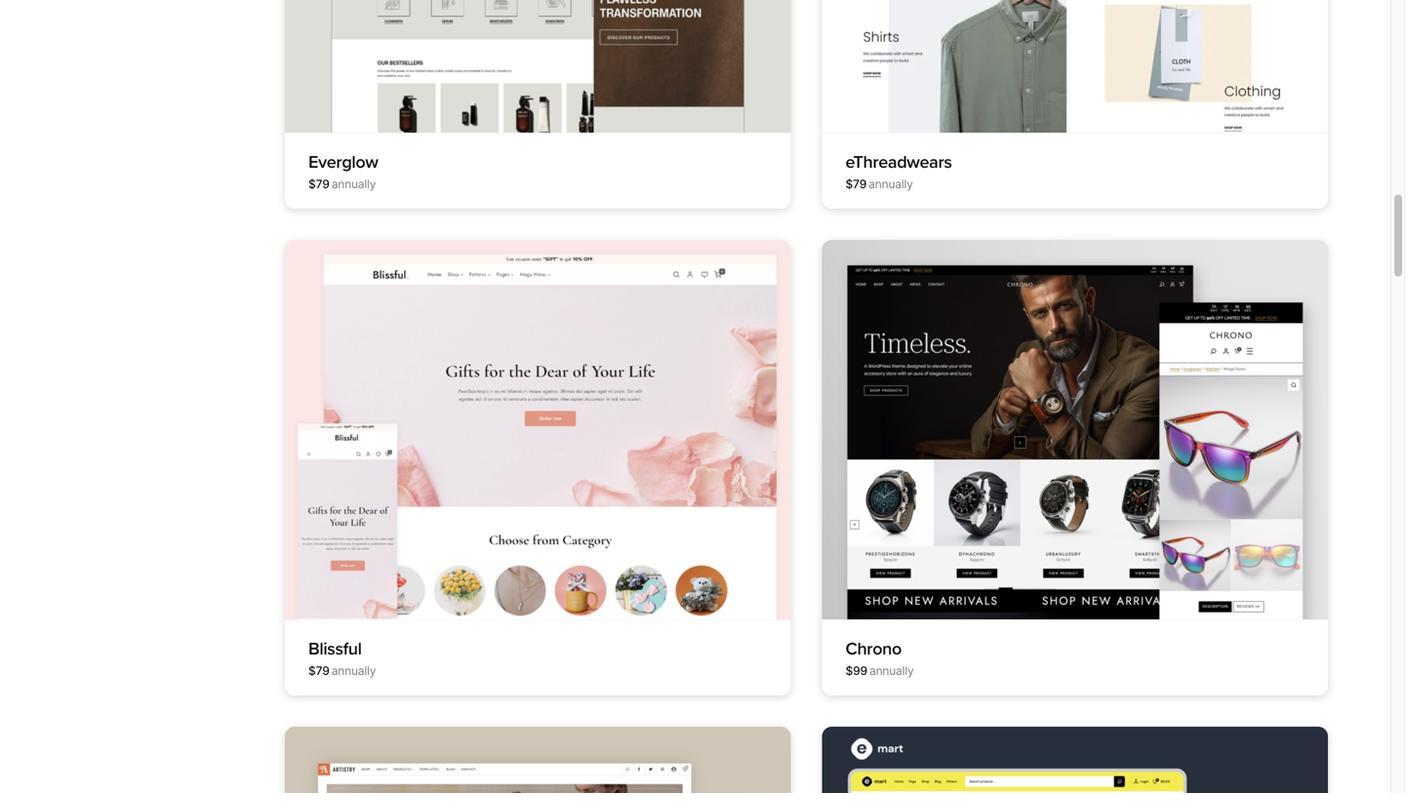 Task type: vqa. For each thing, say whether or not it's contained in the screenshot.
leftmost is
no



Task type: locate. For each thing, give the bounding box(es) containing it.
$79 down ethreadwears
[[846, 177, 867, 191]]

annually down ethreadwears
[[869, 177, 913, 191]]

annually inside the everglow $79 annually
[[332, 177, 376, 191]]

annually down everglow at top left
[[332, 177, 376, 191]]

everglow
[[308, 152, 378, 173]]

blissful $79 annually
[[308, 639, 376, 678]]

$79 for blissful
[[308, 664, 330, 678]]

everglow $79 annually
[[308, 152, 378, 191]]

$79 inside the everglow $79 annually
[[308, 177, 330, 191]]

chrono $99 annually
[[846, 639, 914, 678]]

$79
[[308, 177, 330, 191], [846, 177, 867, 191], [308, 664, 330, 678]]

$79 inside blissful $79 annually
[[308, 664, 330, 678]]

$79 down everglow at top left
[[308, 177, 330, 191]]

ethreadwears $79 annually
[[846, 152, 952, 191]]

annually inside blissful $79 annually
[[332, 664, 376, 678]]

ethreadwears link
[[846, 152, 952, 173]]

annually down blissful
[[332, 664, 376, 678]]

annually for chrono
[[870, 664, 914, 678]]

$79 inside ethreadwears $79 annually
[[846, 177, 867, 191]]

blissful link
[[308, 639, 362, 660]]

blissful
[[308, 639, 362, 660]]

annually inside the chrono $99 annually
[[870, 664, 914, 678]]

annually down the chrono link
[[870, 664, 914, 678]]

chrono link
[[846, 639, 902, 660]]

annually
[[332, 177, 376, 191], [869, 177, 913, 191], [332, 664, 376, 678], [870, 664, 914, 678]]

annually for everglow
[[332, 177, 376, 191]]

annually inside ethreadwears $79 annually
[[869, 177, 913, 191]]

$79 down blissful
[[308, 664, 330, 678]]



Task type: describe. For each thing, give the bounding box(es) containing it.
$79 for everglow
[[308, 177, 330, 191]]

ethreadwears
[[846, 152, 952, 173]]

chrono
[[846, 639, 902, 660]]

annually for ethreadwears
[[869, 177, 913, 191]]

$99
[[846, 664, 868, 678]]

$79 for ethreadwears
[[846, 177, 867, 191]]

annually for blissful
[[332, 664, 376, 678]]

everglow link
[[308, 152, 378, 173]]



